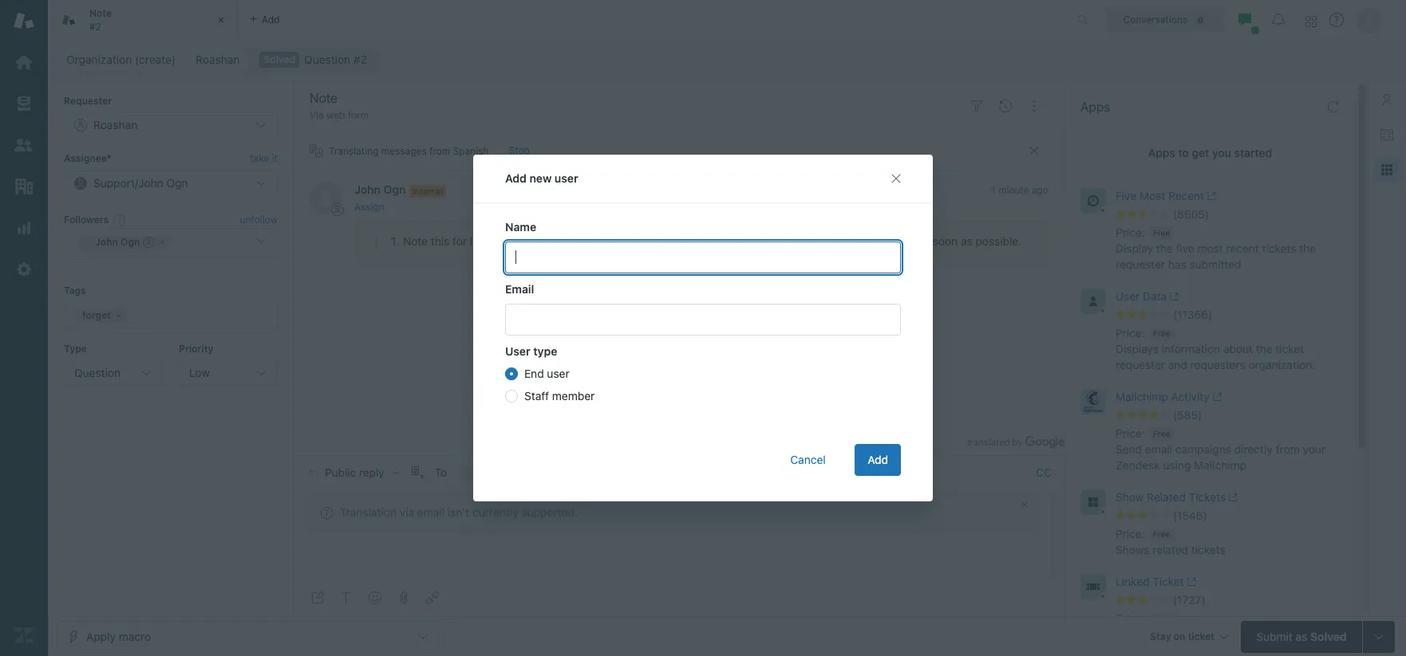 Task type: describe. For each thing, give the bounding box(es) containing it.
displays
[[1116, 342, 1159, 356]]

organization (create) button
[[56, 49, 186, 71]]

translating
[[329, 145, 379, 157]]

secondary element
[[48, 44, 1406, 76]]

solved inside secondary element
[[264, 53, 295, 65]]

recent
[[1168, 189, 1204, 203]]

mailchimp inside price: free send email campaigns directly from your zendesk using mailchimp
[[1194, 459, 1246, 472]]

customer context image
[[1380, 93, 1393, 106]]

ticket
[[1276, 342, 1304, 356]]

unfollow
[[240, 214, 278, 226]]

0 vertical spatial to
[[1178, 146, 1189, 160]]

apps image
[[1380, 164, 1393, 176]]

(opens in a new tab) image for mailchimp activity
[[1209, 393, 1222, 402]]

now!
[[516, 234, 542, 248]]

price: free shows related tickets
[[1116, 527, 1225, 557]]

0 horizontal spatial to
[[883, 234, 893, 248]]

supported.
[[521, 506, 578, 520]]

related
[[1152, 543, 1188, 557]]

linked ticket link
[[1116, 574, 1317, 594]]

free for the
[[1153, 228, 1170, 238]]

add new user dialog
[[473, 155, 933, 502]]

get started image
[[14, 52, 34, 73]]

mailchimp activity
[[1116, 390, 1209, 404]]

zendesk products image
[[1305, 16, 1317, 27]]

requester inside price: free display the five most recent tickets the requester has submitted
[[1116, 258, 1165, 271]]

1 horizontal spatial solved
[[1310, 630, 1347, 644]]

user data
[[1116, 290, 1167, 303]]

directly
[[1234, 443, 1273, 456]]

low
[[189, 366, 210, 380]]

it
[[272, 153, 278, 165]]

display
[[1116, 242, 1153, 255]]

apps for apps to get you started
[[1148, 146, 1175, 160]]

0 vertical spatial user
[[554, 172, 578, 185]]

apps for apps
[[1080, 100, 1110, 114]]

2 horizontal spatial as
[[1296, 630, 1307, 644]]

cancel button
[[778, 444, 839, 476]]

user type
[[505, 345, 557, 358]]

apps to get you started
[[1148, 146, 1272, 160]]

staff member
[[524, 389, 595, 403]]

(1727)
[[1173, 594, 1205, 607]]

free inside the price: free
[[1153, 614, 1170, 624]]

priority
[[179, 343, 213, 355]]

five most recent image
[[1080, 188, 1106, 214]]

this
[[431, 234, 450, 248]]

via web form
[[310, 109, 369, 121]]

linked ticket
[[1116, 575, 1184, 589]]

5 price: from the top
[[1116, 612, 1145, 626]]

add for add
[[868, 453, 888, 467]]

4 stars. 585 reviews. element
[[1116, 409, 1346, 423]]

(11366)
[[1173, 308, 1212, 322]]

2 horizontal spatial the
[[1299, 242, 1316, 255]]

note this for later not now! we're currently experiencing unusually high traffic. we'll get back to you as soon as possible.
[[403, 234, 1022, 248]]

isn't
[[448, 506, 469, 520]]

knowledge image
[[1380, 128, 1393, 141]]

activity
[[1171, 390, 1209, 404]]

price: free displays information about the ticket requester and requesters organization.
[[1116, 326, 1315, 372]]

(opens in a new tab) image for user data
[[1167, 292, 1179, 302]]

1 minute ago
[[991, 185, 1049, 197]]

possible.
[[976, 234, 1022, 248]]

tickets inside price: free shows related tickets
[[1191, 543, 1225, 557]]

translation
[[340, 506, 397, 520]]

Name field
[[505, 242, 901, 274]]

user data link
[[1116, 289, 1317, 308]]

your
[[1303, 443, 1325, 456]]

crossicon image
[[412, 467, 424, 480]]

most
[[1139, 189, 1165, 203]]

tickets inside price: free display the five most recent tickets the requester has submitted
[[1262, 242, 1296, 255]]

new
[[529, 172, 552, 185]]

traffic.
[[770, 234, 804, 248]]

ogn
[[384, 183, 406, 197]]

linked ticket image
[[1080, 574, 1106, 600]]

end
[[524, 367, 544, 381]]

john ogn internal assign
[[354, 183, 443, 213]]

ticket
[[1153, 575, 1184, 589]]

price: for shows
[[1116, 527, 1145, 541]]

five
[[1176, 242, 1194, 255]]

type
[[64, 343, 87, 355]]

take it
[[250, 153, 278, 165]]

translation via email isn't currently supported.
[[340, 506, 578, 520]]

close image inside translation via email isn't currently supported. alert
[[1020, 500, 1029, 510]]

(opens in a new tab) image
[[1226, 493, 1238, 503]]

price: for displays
[[1116, 326, 1145, 340]]

free for email
[[1153, 429, 1170, 439]]

tab containing note
[[48, 0, 239, 40]]

web
[[326, 109, 345, 121]]

zendesk support image
[[14, 10, 34, 31]]

question
[[74, 366, 121, 380]]

0 vertical spatial mailchimp
[[1116, 390, 1168, 404]]

(8605)
[[1173, 207, 1209, 221]]

main element
[[0, 0, 48, 657]]

cc button
[[1036, 466, 1052, 481]]

linked
[[1116, 575, 1150, 589]]

(585)
[[1173, 409, 1202, 422]]

show related tickets
[[1116, 491, 1226, 504]]

#2
[[89, 20, 101, 32]]

add attachment image
[[397, 592, 410, 605]]

draft mode image
[[311, 592, 324, 605]]

stop button
[[498, 138, 540, 164]]

avatar image
[[310, 182, 342, 214]]

email
[[505, 282, 534, 296]]

ago
[[1032, 185, 1049, 197]]

later
[[470, 234, 493, 248]]

end user
[[524, 367, 569, 381]]

name
[[505, 220, 536, 234]]

price: free
[[1116, 612, 1170, 626]]

john ogn link
[[354, 183, 406, 197]]

user for user data
[[1116, 290, 1140, 303]]

we're
[[542, 234, 572, 248]]

spanish
[[453, 145, 489, 157]]

staff
[[524, 389, 549, 403]]

take it button
[[250, 151, 278, 167]]

get help image
[[1329, 13, 1344, 27]]

stop
[[509, 145, 530, 157]]



Task type: vqa. For each thing, say whether or not it's contained in the screenshot.
CURRENTLY to the bottom
yes



Task type: locate. For each thing, give the bounding box(es) containing it.
email inside price: free send email campaigns directly from your zendesk using mailchimp
[[1145, 443, 1172, 456]]

free
[[1153, 228, 1170, 238], [1153, 329, 1170, 338], [1153, 429, 1170, 439], [1153, 530, 1170, 539], [1153, 614, 1170, 624]]

unfollow button
[[240, 213, 278, 227]]

tickets up "linked ticket" link
[[1191, 543, 1225, 557]]

3 price: from the top
[[1116, 427, 1145, 440]]

0 horizontal spatial solved
[[264, 53, 295, 65]]

0 vertical spatial currently
[[575, 234, 621, 248]]

user for user type
[[505, 345, 530, 358]]

john
[[354, 183, 381, 197]]

1 horizontal spatial currently
[[575, 234, 621, 248]]

add new user
[[505, 172, 578, 185]]

requester
[[1116, 258, 1165, 271], [1116, 358, 1165, 372]]

user left the data
[[1116, 290, 1140, 303]]

you right back
[[896, 234, 915, 248]]

note for this
[[403, 234, 428, 248]]

views image
[[14, 93, 34, 114]]

3 free from the top
[[1153, 429, 1170, 439]]

0 vertical spatial requester
[[1116, 258, 1165, 271]]

events image
[[999, 100, 1012, 112]]

0 vertical spatial roashan
[[196, 53, 240, 66]]

0 horizontal spatial email
[[417, 506, 444, 520]]

from left the spanish
[[429, 145, 450, 157]]

close image up the roashan link
[[213, 12, 229, 28]]

roashan@gmail.com image
[[460, 467, 473, 480]]

1 horizontal spatial roashan
[[476, 467, 516, 479]]

1 horizontal spatial email
[[1145, 443, 1172, 456]]

0 horizontal spatial roashan
[[196, 53, 240, 66]]

get up recent
[[1192, 146, 1209, 160]]

as left soon
[[918, 234, 930, 248]]

conversations
[[1123, 13, 1188, 25]]

started
[[1234, 146, 1272, 160]]

0 horizontal spatial tickets
[[1191, 543, 1225, 557]]

1 vertical spatial tickets
[[1191, 543, 1225, 557]]

via
[[310, 109, 324, 121]]

0 horizontal spatial get
[[835, 234, 852, 248]]

price: down linked
[[1116, 612, 1145, 626]]

0 horizontal spatial user
[[505, 345, 530, 358]]

shows
[[1116, 543, 1149, 557]]

0 horizontal spatial close image
[[213, 12, 229, 28]]

1 vertical spatial email
[[417, 506, 444, 520]]

the up organization.
[[1256, 342, 1273, 356]]

add link (cmd k) image
[[426, 592, 439, 605]]

1 horizontal spatial add
[[868, 453, 888, 467]]

mailchimp activity image
[[1080, 389, 1106, 415]]

back
[[855, 234, 880, 248]]

0 horizontal spatial apps
[[1080, 100, 1110, 114]]

requester down displays
[[1116, 358, 1165, 372]]

assign button
[[354, 200, 384, 214]]

0 vertical spatial tickets
[[1262, 242, 1296, 255]]

currently right isn't
[[472, 506, 518, 520]]

note up #2
[[89, 7, 112, 19]]

take
[[250, 153, 269, 165]]

customers image
[[14, 135, 34, 156]]

1
[[991, 185, 996, 197]]

price: for send
[[1116, 427, 1145, 440]]

free up displays
[[1153, 329, 1170, 338]]

solved right the roashan link
[[264, 53, 295, 65]]

add left new
[[505, 172, 527, 185]]

free inside price: free send email campaigns directly from your zendesk using mailchimp
[[1153, 429, 1170, 439]]

(opens in a new tab) image
[[1204, 192, 1217, 201], [1167, 292, 1179, 302], [1209, 393, 1222, 402], [1184, 578, 1196, 587]]

five most recent
[[1116, 189, 1204, 203]]

0 horizontal spatial note
[[89, 7, 112, 19]]

1 free from the top
[[1153, 228, 1170, 238]]

mailchimp
[[1116, 390, 1168, 404], [1194, 459, 1246, 472]]

1 horizontal spatial as
[[961, 234, 973, 248]]

1 vertical spatial note
[[403, 234, 428, 248]]

roashan right roashan@gmail.com icon on the left bottom of page
[[476, 467, 516, 479]]

add right cancel
[[868, 453, 888, 467]]

0 vertical spatial get
[[1192, 146, 1209, 160]]

3 stars. 1546 reviews. element
[[1116, 509, 1346, 523]]

Subject field
[[306, 89, 959, 108]]

requester down 'display'
[[1116, 258, 1165, 271]]

free inside price: free shows related tickets
[[1153, 530, 1170, 539]]

1 vertical spatial apps
[[1148, 146, 1175, 160]]

from left your on the bottom
[[1276, 443, 1300, 456]]

price: inside price: free send email campaigns directly from your zendesk using mailchimp
[[1116, 427, 1145, 440]]

price:
[[1116, 226, 1145, 239], [1116, 326, 1145, 340], [1116, 427, 1145, 440], [1116, 527, 1145, 541], [1116, 612, 1145, 626]]

currently inside alert
[[472, 506, 518, 520]]

get left back
[[835, 234, 852, 248]]

0 horizontal spatial you
[[896, 234, 915, 248]]

close image inside tabs "tab list"
[[213, 12, 229, 28]]

currently
[[575, 234, 621, 248], [472, 506, 518, 520]]

0 horizontal spatial as
[[918, 234, 930, 248]]

from inside price: free send email campaigns directly from your zendesk using mailchimp
[[1276, 443, 1300, 456]]

you left started
[[1212, 146, 1231, 160]]

note for #2
[[89, 7, 112, 19]]

free inside the price: free displays information about the ticket requester and requesters organization.
[[1153, 329, 1170, 338]]

to
[[435, 466, 447, 480]]

0 horizontal spatial from
[[429, 145, 450, 157]]

send
[[1116, 443, 1142, 456]]

as right soon
[[961, 234, 973, 248]]

the inside the price: free displays information about the ticket requester and requesters organization.
[[1256, 342, 1273, 356]]

mailchimp down campaigns
[[1194, 459, 1246, 472]]

form
[[348, 109, 369, 121]]

organization
[[66, 53, 132, 66]]

1 vertical spatial close image
[[1020, 500, 1029, 510]]

(opens in a new tab) image for linked ticket
[[1184, 578, 1196, 587]]

tickets
[[1189, 491, 1226, 504]]

price: up 'display'
[[1116, 226, 1145, 239]]

price: inside price: free shows related tickets
[[1116, 527, 1145, 541]]

tickets
[[1262, 242, 1296, 255], [1191, 543, 1225, 557]]

internal
[[412, 186, 443, 196]]

mailchimp activity link
[[1116, 389, 1317, 409]]

close image left show related tickets image
[[1020, 500, 1029, 510]]

note left this
[[403, 234, 428, 248]]

1 horizontal spatial mailchimp
[[1194, 459, 1246, 472]]

1 vertical spatial add
[[868, 453, 888, 467]]

to
[[1178, 146, 1189, 160], [883, 234, 893, 248]]

price: inside price: free display the five most recent tickets the requester has submitted
[[1116, 226, 1145, 239]]

close image
[[213, 12, 229, 28], [1020, 500, 1029, 510]]

requester inside the price: free displays information about the ticket requester and requesters organization.
[[1116, 358, 1165, 372]]

2 price: from the top
[[1116, 326, 1145, 340]]

1 horizontal spatial the
[[1256, 342, 1273, 356]]

organization.
[[1248, 358, 1315, 372]]

note inside tab
[[89, 7, 112, 19]]

(1546)
[[1173, 509, 1207, 523]]

1 vertical spatial user
[[505, 345, 530, 358]]

0 horizontal spatial the
[[1156, 242, 1173, 255]]

reporting image
[[14, 218, 34, 239]]

most
[[1197, 242, 1223, 255]]

email up using
[[1145, 443, 1172, 456]]

via
[[400, 506, 414, 520]]

user left type
[[505, 345, 530, 358]]

for
[[453, 234, 467, 248]]

free for information
[[1153, 329, 1170, 338]]

roashan right '(create)'
[[196, 53, 240, 66]]

2 requester from the top
[[1116, 358, 1165, 372]]

and
[[1168, 358, 1187, 372]]

assign
[[354, 201, 384, 213]]

add for add new user
[[505, 172, 527, 185]]

4 price: from the top
[[1116, 527, 1145, 541]]

0 vertical spatial close image
[[213, 12, 229, 28]]

type
[[533, 345, 557, 358]]

using
[[1163, 459, 1191, 472]]

low button
[[179, 361, 278, 386]]

free inside price: free display the five most recent tickets the requester has submitted
[[1153, 228, 1170, 238]]

(opens in a new tab) image inside "linked ticket" link
[[1184, 578, 1196, 587]]

admin image
[[14, 259, 34, 280]]

to up recent
[[1178, 146, 1189, 160]]

1 horizontal spatial user
[[1116, 290, 1140, 303]]

user up staff member
[[547, 367, 569, 381]]

solved right submit
[[1310, 630, 1347, 644]]

free up 'display'
[[1153, 228, 1170, 238]]

tickets right recent
[[1262, 242, 1296, 255]]

roashan inside secondary element
[[196, 53, 240, 66]]

price: up shows
[[1116, 527, 1145, 541]]

submit as solved
[[1256, 630, 1347, 644]]

1 horizontal spatial to
[[1178, 146, 1189, 160]]

show
[[1116, 491, 1144, 504]]

information
[[1162, 342, 1220, 356]]

(opens in a new tab) image up "(1727)"
[[1184, 578, 1196, 587]]

roashan
[[196, 53, 240, 66], [476, 467, 516, 479]]

3 stars. 8605 reviews. element
[[1116, 207, 1346, 222]]

campaigns
[[1175, 443, 1231, 456]]

1 vertical spatial from
[[1276, 443, 1300, 456]]

email
[[1145, 443, 1172, 456], [417, 506, 444, 520]]

apps
[[1080, 100, 1110, 114], [1148, 146, 1175, 160]]

0 horizontal spatial currently
[[472, 506, 518, 520]]

messages
[[381, 145, 427, 157]]

0 vertical spatial user
[[1116, 290, 1140, 303]]

experiencing
[[624, 234, 690, 248]]

unusually
[[693, 234, 742, 248]]

1 price: from the top
[[1116, 226, 1145, 239]]

data
[[1143, 290, 1167, 303]]

solved
[[264, 53, 295, 65], [1310, 630, 1347, 644]]

(opens in a new tab) image up 4 stars. 585 reviews. element
[[1209, 393, 1222, 402]]

0 vertical spatial from
[[429, 145, 450, 157]]

1 horizontal spatial from
[[1276, 443, 1300, 456]]

five
[[1116, 189, 1136, 203]]

add button
[[855, 444, 901, 476]]

user data image
[[1080, 289, 1106, 314]]

as right submit
[[1296, 630, 1307, 644]]

(opens in a new tab) image inside mailchimp activity link
[[1209, 393, 1222, 402]]

(opens in a new tab) image inside user data link
[[1167, 292, 1179, 302]]

free up related
[[1153, 530, 1170, 539]]

free for related
[[1153, 530, 1170, 539]]

5 free from the top
[[1153, 614, 1170, 624]]

the up has
[[1156, 242, 1173, 255]]

soon
[[933, 234, 958, 248]]

0 vertical spatial add
[[505, 172, 527, 185]]

get
[[1192, 146, 1209, 160], [835, 234, 852, 248]]

1 horizontal spatial tickets
[[1262, 242, 1296, 255]]

(opens in a new tab) image inside "five most recent" link
[[1204, 192, 1217, 201]]

price: inside the price: free displays information about the ticket requester and requesters organization.
[[1116, 326, 1145, 340]]

1 vertical spatial user
[[547, 367, 569, 381]]

1 horizontal spatial note
[[403, 234, 428, 248]]

0 vertical spatial note
[[89, 7, 112, 19]]

Email field
[[505, 304, 901, 336]]

price: up send
[[1116, 427, 1145, 440]]

0 vertical spatial you
[[1212, 146, 1231, 160]]

format text image
[[340, 592, 353, 605]]

(opens in a new tab) image for five most recent
[[1204, 192, 1217, 201]]

(opens in a new tab) image up (11366)
[[1167, 292, 1179, 302]]

translation via email isn't currently supported. alert
[[307, 493, 1040, 533]]

tabs tab list
[[48, 0, 1061, 40]]

0 vertical spatial apps
[[1080, 100, 1110, 114]]

1 vertical spatial currently
[[472, 506, 518, 520]]

the right recent
[[1299, 242, 1316, 255]]

organizations image
[[14, 176, 34, 197]]

4 free from the top
[[1153, 530, 1170, 539]]

2 free from the top
[[1153, 329, 1170, 338]]

1 horizontal spatial get
[[1192, 146, 1209, 160]]

1 horizontal spatial apps
[[1148, 146, 1175, 160]]

minute
[[998, 185, 1029, 197]]

price: free send email campaigns directly from your zendesk using mailchimp
[[1116, 427, 1325, 472]]

price: for display
[[1116, 226, 1145, 239]]

high
[[745, 234, 767, 248]]

currently right we're
[[575, 234, 621, 248]]

1 minute ago text field
[[991, 185, 1049, 197]]

0 horizontal spatial add
[[505, 172, 527, 185]]

roashan link
[[185, 49, 250, 71]]

0 vertical spatial solved
[[264, 53, 295, 65]]

to right back
[[883, 234, 893, 248]]

requesters
[[1190, 358, 1245, 372]]

0 vertical spatial email
[[1145, 443, 1172, 456]]

1 horizontal spatial you
[[1212, 146, 1231, 160]]

tab
[[48, 0, 239, 40]]

(create)
[[135, 53, 176, 66]]

1 vertical spatial to
[[883, 234, 893, 248]]

conversations button
[[1106, 7, 1224, 32]]

email inside alert
[[417, 506, 444, 520]]

tags
[[64, 285, 86, 297]]

price: up displays
[[1116, 326, 1145, 340]]

1 horizontal spatial close image
[[1020, 500, 1029, 510]]

3 stars. 1727 reviews. element
[[1116, 594, 1346, 608]]

email right via
[[417, 506, 444, 520]]

you
[[1212, 146, 1231, 160], [896, 234, 915, 248]]

show related tickets image
[[1080, 490, 1106, 515]]

1 vertical spatial requester
[[1116, 358, 1165, 372]]

not
[[496, 234, 513, 248]]

solved link
[[249, 49, 377, 71]]

about
[[1223, 342, 1253, 356]]

1 requester from the top
[[1116, 258, 1165, 271]]

insert emojis image
[[369, 592, 381, 605]]

close modal image
[[890, 172, 902, 185]]

1 vertical spatial solved
[[1310, 630, 1347, 644]]

3 stars. 11366 reviews. element
[[1116, 308, 1346, 322]]

free up using
[[1153, 429, 1170, 439]]

0 horizontal spatial mailchimp
[[1116, 390, 1168, 404]]

1 vertical spatial mailchimp
[[1194, 459, 1246, 472]]

zendesk image
[[14, 626, 34, 646]]

user right new
[[554, 172, 578, 185]]

add inside button
[[868, 453, 888, 467]]

(opens in a new tab) image up (8605)
[[1204, 192, 1217, 201]]

has
[[1168, 258, 1186, 271]]

1 vertical spatial roashan
[[476, 467, 516, 479]]

user inside dialog
[[505, 345, 530, 358]]

five most recent link
[[1116, 188, 1317, 207]]

from
[[429, 145, 450, 157], [1276, 443, 1300, 456]]

question button
[[64, 361, 163, 386]]

1 vertical spatial get
[[835, 234, 852, 248]]

1 vertical spatial you
[[896, 234, 915, 248]]

assignee*
[[64, 153, 111, 165]]

mailchimp down "and"
[[1116, 390, 1168, 404]]

free down ticket
[[1153, 614, 1170, 624]]



